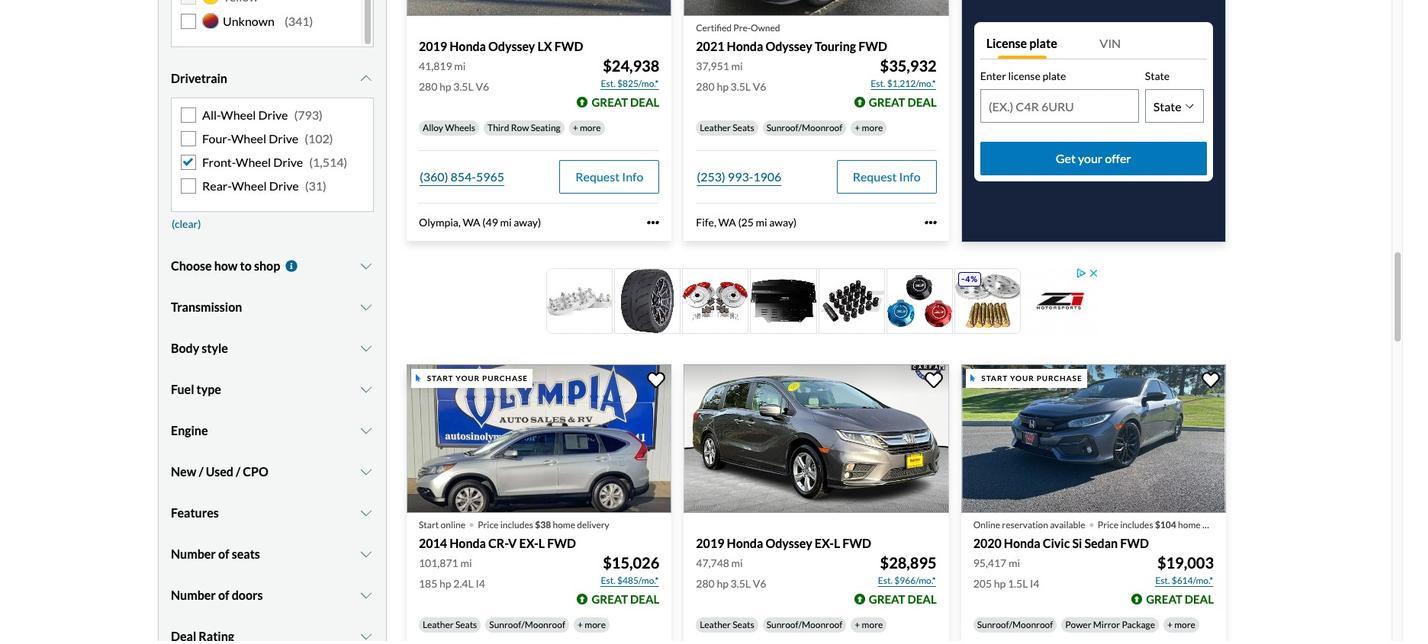 Task type: vqa. For each thing, say whether or not it's contained in the screenshot.
flexibility
no



Task type: describe. For each thing, give the bounding box(es) containing it.
modern steel metallic 2019 honda odyssey ex-l fwd minivan front-wheel drive 9-speed automatic image
[[684, 365, 949, 514]]

wheel for all-
[[221, 107, 256, 122]]

great deal for $19,003
[[1146, 593, 1214, 607]]

get your offer button
[[980, 142, 1207, 176]]

offer
[[1105, 151, 1131, 166]]

2021
[[696, 39, 724, 53]]

choose
[[171, 259, 212, 273]]

new
[[171, 465, 196, 479]]

four-
[[202, 131, 231, 146]]

front-wheel drive (1,514)
[[202, 155, 347, 169]]

purchase for ·
[[1037, 374, 1082, 383]]

start your purchase for ·
[[427, 374, 528, 383]]

request info button for $35,932
[[837, 160, 937, 194]]

v
[[508, 537, 517, 551]]

drive for rear-wheel drive
[[269, 179, 299, 193]]

+ for $24,938
[[573, 122, 578, 134]]

$19,003 est. $614/mo.*
[[1155, 554, 1214, 587]]

$15,026
[[603, 554, 659, 573]]

chevron down image inside the choose how to shop dropdown button
[[359, 260, 374, 273]]

(360)
[[420, 170, 448, 184]]

i4 for ·
[[476, 578, 485, 591]]

+ for $15,026
[[578, 620, 583, 631]]

to
[[240, 259, 252, 273]]

how
[[214, 259, 238, 273]]

number of seats
[[171, 547, 260, 562]]

great deal for $35,932
[[869, 96, 937, 109]]

chevron down image for transmission
[[359, 302, 374, 314]]

engine
[[171, 424, 208, 438]]

request for $35,932
[[853, 170, 897, 184]]

of for doors
[[218, 589, 229, 603]]

enter license plate
[[980, 70, 1066, 83]]

2019 honda odyssey ex-l fwd
[[696, 537, 871, 551]]

request info for $24,938
[[576, 170, 643, 184]]

+ more for $35,932
[[855, 122, 883, 134]]

features button
[[171, 495, 374, 533]]

chevron down image for number of seats
[[359, 549, 374, 561]]

transmission button
[[171, 289, 374, 327]]

your for ·
[[456, 374, 480, 383]]

number of doors button
[[171, 577, 374, 615]]

great for $28,895
[[869, 593, 905, 607]]

package
[[1122, 620, 1155, 631]]

license plate
[[986, 36, 1057, 51]]

modern steel metallic 2021 honda odyssey touring fwd minivan front-wheel drive automatic image
[[684, 0, 949, 16]]

101,871
[[419, 557, 458, 570]]

47,748 mi 280 hp 3.5l v6
[[696, 557, 766, 591]]

sedan
[[1084, 537, 1118, 551]]

drivetrain
[[171, 71, 227, 85]]

$15,026 est. $485/mo.*
[[601, 554, 659, 587]]

mi for $15,026
[[460, 557, 472, 570]]

chevron down image for body style
[[359, 343, 374, 355]]

deal for $24,938
[[630, 96, 659, 109]]

certified pre-owned 2021 honda odyssey touring fwd
[[696, 22, 887, 53]]

est. $614/mo.* button
[[1154, 574, 1214, 589]]

2019 honda odyssey lx fwd
[[419, 39, 583, 53]]

vin tab
[[1094, 29, 1207, 59]]

· inside start online · price includes $38 home delivery 2014 honda cr-v ex-l fwd
[[468, 510, 475, 537]]

mirror
[[1093, 620, 1120, 631]]

certified
[[696, 22, 732, 34]]

hp for $35,932
[[717, 80, 729, 93]]

plate inside tab
[[1029, 36, 1057, 51]]

type
[[197, 383, 221, 397]]

(49
[[482, 216, 498, 229]]

(360) 854-5965
[[420, 170, 504, 184]]

v6 for $28,895
[[753, 578, 766, 591]]

$614/mo.*
[[1172, 576, 1213, 587]]

47,748
[[696, 557, 729, 570]]

ellipsis h image
[[924, 217, 937, 229]]

$35,932 est. $1,212/mo.*
[[871, 57, 937, 89]]

wheel for rear-
[[232, 179, 267, 193]]

number of doors
[[171, 589, 263, 603]]

all-wheel drive (793)
[[202, 107, 323, 122]]

drive for all-wheel drive
[[258, 107, 288, 122]]

wheels
[[445, 122, 475, 134]]

$19,003
[[1157, 554, 1214, 573]]

four-wheel drive (102)
[[202, 131, 333, 146]]

honda inside start online · price includes $38 home delivery 2014 honda cr-v ex-l fwd
[[450, 537, 486, 551]]

rear-wheel drive (31)
[[202, 179, 326, 193]]

start for available
[[981, 374, 1008, 383]]

body
[[171, 341, 199, 356]]

front-
[[202, 155, 236, 169]]

olympia,
[[419, 216, 461, 229]]

41,819
[[419, 60, 452, 73]]

+ more for $15,026
[[578, 620, 606, 631]]

mi for $24,938
[[454, 60, 466, 73]]

993-
[[728, 170, 753, 184]]

3.5l for $35,932
[[731, 80, 751, 93]]

lx
[[537, 39, 552, 53]]

license
[[1008, 70, 1040, 83]]

2014 honda cr-v ex-l fwd suv / crossover front-wheel drive 5-speed automatic image
[[407, 365, 672, 514]]

more for $24,938
[[580, 122, 601, 134]]

your for available
[[1010, 374, 1034, 383]]

mi right (25
[[756, 216, 767, 229]]

(253) 993-1906
[[697, 170, 782, 184]]

number for number of seats
[[171, 547, 216, 562]]

2.4l
[[453, 578, 474, 591]]

third row seating
[[488, 122, 561, 134]]

est. $825/mo.* button
[[600, 76, 659, 92]]

mouse pointer image
[[971, 375, 975, 383]]

$24,938 est. $825/mo.*
[[601, 57, 659, 89]]

1 / from the left
[[199, 465, 203, 479]]

1.5l
[[1008, 578, 1028, 591]]

honda inside online reservation available · price includes $104 home delivery 2020 honda civic si sedan fwd
[[1004, 537, 1040, 551]]

license
[[986, 36, 1027, 51]]

body style button
[[171, 330, 374, 368]]

request info button for $24,938
[[559, 160, 659, 194]]

7 chevron down image from the top
[[359, 631, 374, 642]]

est. for $24,938
[[601, 78, 615, 89]]

great deal for $24,938
[[592, 96, 659, 109]]

engine button
[[171, 412, 374, 450]]

est. for $19,003
[[1155, 576, 1170, 587]]

hp for $19,003
[[994, 578, 1006, 591]]

start for ·
[[427, 374, 453, 383]]

more for $15,026
[[585, 620, 606, 631]]

great deal for $15,026
[[592, 593, 659, 607]]

civic
[[1043, 537, 1070, 551]]

est. $966/mo.* button
[[877, 574, 937, 589]]

chevron down image for engine
[[359, 425, 374, 437]]

2019 for 2019 honda odyssey lx fwd
[[419, 39, 447, 53]]

gray 2020 honda civic si sedan fwd sedan front-wheel drive 6-speed manual image
[[961, 365, 1226, 514]]

deal for $28,895
[[907, 593, 937, 607]]

(253) 993-1906 button
[[696, 160, 782, 194]]

license plate tab
[[980, 29, 1094, 59]]

more down est. $966/mo.* button on the right bottom of the page
[[862, 620, 883, 631]]

est. for $28,895
[[878, 576, 893, 587]]

mi for $35,932
[[731, 60, 743, 73]]

drive for four-wheel drive
[[269, 131, 298, 146]]

wa for $24,938
[[463, 216, 480, 229]]

info circle image
[[284, 260, 299, 273]]

101,871 mi 185 hp 2.4l i4
[[419, 557, 485, 591]]

state
[[1145, 70, 1170, 83]]

$1,212/mo.*
[[887, 78, 936, 89]]

new / used / cpo
[[171, 465, 268, 479]]

hp for $24,938
[[440, 80, 451, 93]]

2 ex- from the left
[[815, 537, 834, 551]]

great for $19,003
[[1146, 593, 1182, 607]]

leather seats down 47,748 mi 280 hp 3.5l v6
[[700, 620, 754, 631]]

ex- inside start online · price includes $38 home delivery 2014 honda cr-v ex-l fwd
[[519, 537, 538, 551]]

fife, wa (25 mi away)
[[696, 216, 797, 229]]

1 vertical spatial plate
[[1043, 70, 1066, 83]]

mouse pointer image
[[416, 375, 421, 383]]

enter
[[980, 70, 1006, 83]]

deal for $19,003
[[1185, 593, 1214, 607]]

2014
[[419, 537, 447, 551]]

leather down 47,748 mi 280 hp 3.5l v6
[[700, 620, 731, 631]]

delivery inside start online · price includes $38 home delivery 2014 honda cr-v ex-l fwd
[[577, 520, 609, 531]]

$24,938
[[603, 57, 659, 75]]

alloy wheels
[[423, 122, 475, 134]]

(253)
[[697, 170, 725, 184]]

si
[[1072, 537, 1082, 551]]

honda up 47,748 mi 280 hp 3.5l v6
[[727, 537, 763, 551]]

online
[[973, 520, 1000, 531]]

est. for $15,026
[[601, 576, 615, 587]]

(793)
[[294, 107, 323, 122]]

row
[[511, 122, 529, 134]]

start online · price includes $38 home delivery 2014 honda cr-v ex-l fwd
[[419, 510, 609, 551]]

advertisement region
[[545, 267, 1100, 336]]

power
[[1065, 620, 1091, 631]]



Task type: locate. For each thing, give the bounding box(es) containing it.
deal down $1,212/mo.*
[[907, 96, 937, 109]]

body style
[[171, 341, 228, 356]]

1 home from the left
[[553, 520, 575, 531]]

41,819 mi 280 hp 3.5l v6
[[419, 60, 489, 93]]

deal for $15,026
[[630, 593, 659, 607]]

2 l from the left
[[834, 537, 840, 551]]

chevron down image inside drivetrain dropdown button
[[359, 72, 374, 84]]

(341)
[[285, 13, 313, 28]]

mi up 1.5l at the bottom right of the page
[[1009, 557, 1020, 570]]

leather seats down 2.4l
[[423, 620, 477, 631]]

0 horizontal spatial request
[[576, 170, 620, 184]]

(25
[[738, 216, 754, 229]]

mi right (49
[[500, 216, 512, 229]]

great deal down est. $1,212/mo.* button
[[869, 96, 937, 109]]

used
[[206, 465, 233, 479]]

wheel down all-wheel drive (793)
[[231, 131, 266, 146]]

fwd inside online reservation available · price includes $104 home delivery 2020 honda civic si sedan fwd
[[1120, 537, 1149, 551]]

of inside "dropdown button"
[[218, 547, 229, 562]]

1 price from the left
[[478, 520, 498, 531]]

start your purchase for available
[[981, 374, 1082, 383]]

honda inside certified pre-owned 2021 honda odyssey touring fwd
[[727, 39, 763, 53]]

odyssey left lx
[[488, 39, 535, 53]]

your
[[1078, 151, 1103, 166], [456, 374, 480, 383], [1010, 374, 1034, 383]]

0 horizontal spatial wa
[[463, 216, 480, 229]]

/ right new
[[199, 465, 203, 479]]

mi inside 47,748 mi 280 hp 3.5l v6
[[731, 557, 743, 570]]

mi inside 41,819 mi 280 hp 3.5l v6
[[454, 60, 466, 73]]

request for $24,938
[[576, 170, 620, 184]]

price up sedan
[[1098, 520, 1118, 531]]

chevron down image inside new / used / cpo dropdown button
[[359, 466, 374, 479]]

2 info from the left
[[899, 170, 921, 184]]

· right "online"
[[468, 510, 475, 537]]

1 i4 from the left
[[476, 578, 485, 591]]

0 horizontal spatial ex-
[[519, 537, 538, 551]]

0 horizontal spatial 2019
[[419, 39, 447, 53]]

seats down 2.4l
[[455, 620, 477, 631]]

seats for $35,932
[[733, 122, 754, 134]]

2019
[[419, 39, 447, 53], [696, 537, 724, 551]]

rear-
[[202, 179, 232, 193]]

chevron down image
[[359, 260, 374, 273], [359, 384, 374, 396], [359, 425, 374, 437], [359, 466, 374, 479], [359, 508, 374, 520], [359, 549, 374, 561], [359, 631, 374, 642]]

drive down front-wheel drive (1,514)
[[269, 179, 299, 193]]

1 horizontal spatial ex-
[[815, 537, 834, 551]]

v6 inside 41,819 mi 280 hp 3.5l v6
[[476, 80, 489, 93]]

est.
[[601, 78, 615, 89], [871, 78, 885, 89], [601, 576, 615, 587], [878, 576, 893, 587], [1155, 576, 1170, 587]]

280 for $24,938
[[419, 80, 437, 93]]

2019 for 2019 honda odyssey ex-l fwd
[[696, 537, 724, 551]]

number of seats button
[[171, 536, 374, 574]]

v6 for $35,932
[[753, 80, 766, 93]]

1 of from the top
[[218, 547, 229, 562]]

0 horizontal spatial home
[[553, 520, 575, 531]]

(clear)
[[172, 217, 201, 230]]

1 horizontal spatial price
[[1098, 520, 1118, 531]]

wa left (25
[[718, 216, 736, 229]]

leather for $15,026
[[423, 620, 454, 631]]

280 for $35,932
[[696, 80, 715, 93]]

hp inside 37,951 mi 280 hp 3.5l v6
[[717, 80, 729, 93]]

honda up 41,819 mi 280 hp 3.5l v6 on the left of the page
[[450, 39, 486, 53]]

1 horizontal spatial your
[[1010, 374, 1034, 383]]

home right $104
[[1178, 520, 1201, 531]]

number inside dropdown button
[[171, 589, 216, 603]]

0 horizontal spatial your
[[456, 374, 480, 383]]

wheel up 'four-'
[[221, 107, 256, 122]]

style
[[202, 341, 228, 356]]

2 · from the left
[[1088, 510, 1095, 537]]

1 horizontal spatial away)
[[769, 216, 797, 229]]

your right mouse pointer icon
[[456, 374, 480, 383]]

start your purchase right mouse pointer icon
[[427, 374, 528, 383]]

0 horizontal spatial purchase
[[482, 374, 528, 383]]

great for $24,938
[[592, 96, 628, 109]]

great deal down est. $966/mo.* button on the right bottom of the page
[[869, 593, 937, 607]]

start your purchase
[[427, 374, 528, 383], [981, 374, 1082, 383]]

leather seats
[[700, 122, 754, 134], [423, 620, 477, 631], [700, 620, 754, 631]]

1 chevron down image from the top
[[359, 72, 374, 84]]

start right mouse pointer image
[[981, 374, 1008, 383]]

2 wa from the left
[[718, 216, 736, 229]]

home right $38
[[553, 520, 575, 531]]

start inside start online · price includes $38 home delivery 2014 honda cr-v ex-l fwd
[[419, 520, 439, 531]]

1 horizontal spatial info
[[899, 170, 921, 184]]

mi for $28,895
[[731, 557, 743, 570]]

+ more down est. $1,212/mo.* button
[[855, 122, 883, 134]]

includes inside online reservation available · price includes $104 home delivery 2020 honda civic si sedan fwd
[[1120, 520, 1153, 531]]

2 price from the left
[[1098, 520, 1118, 531]]

0 horizontal spatial ·
[[468, 510, 475, 537]]

leather seats up '(253) 993-1906'
[[700, 122, 754, 134]]

fuel type button
[[171, 371, 374, 409]]

tab list containing license plate
[[980, 29, 1207, 59]]

seats
[[232, 547, 260, 562]]

2020
[[973, 537, 1002, 551]]

more down est. $1,212/mo.* button
[[862, 122, 883, 134]]

great deal
[[592, 96, 659, 109], [869, 96, 937, 109], [592, 593, 659, 607], [869, 593, 937, 607], [1146, 593, 1214, 607]]

1 horizontal spatial ·
[[1088, 510, 1095, 537]]

3.5l inside 37,951 mi 280 hp 3.5l v6
[[731, 80, 751, 93]]

wheel up rear-wheel drive (31)
[[236, 155, 271, 169]]

l
[[538, 537, 545, 551], [834, 537, 840, 551]]

1 request info from the left
[[576, 170, 643, 184]]

+ for $19,003
[[1167, 620, 1173, 631]]

vin
[[1100, 36, 1121, 51]]

hp inside 101,871 mi 185 hp 2.4l i4
[[440, 578, 451, 591]]

v6 down certified pre-owned 2021 honda odyssey touring fwd on the top of page
[[753, 80, 766, 93]]

deal down '$825/mo.*'
[[630, 96, 659, 109]]

i4 inside 95,417 mi 205 hp 1.5l i4
[[1030, 578, 1040, 591]]

fuel type
[[171, 383, 221, 397]]

home
[[553, 520, 575, 531], [1178, 520, 1201, 531]]

$966/mo.*
[[894, 576, 936, 587]]

cr-
[[488, 537, 508, 551]]

chevron down image inside fuel type dropdown button
[[359, 384, 374, 396]]

2 request info from the left
[[853, 170, 921, 184]]

1 info from the left
[[622, 170, 643, 184]]

1 away) from the left
[[514, 216, 541, 229]]

est. down $24,938 at the left
[[601, 78, 615, 89]]

+ more down est. $485/mo.* 'button'
[[578, 620, 606, 631]]

odyssey for ex-
[[766, 537, 812, 551]]

fwd inside start online · price includes $38 home delivery 2014 honda cr-v ex-l fwd
[[547, 537, 576, 551]]

wheel for front-
[[236, 155, 271, 169]]

v6 inside 37,951 mi 280 hp 3.5l v6
[[753, 80, 766, 93]]

1 vertical spatial 2019
[[696, 537, 724, 551]]

· inside online reservation available · price includes $104 home delivery 2020 honda civic si sedan fwd
[[1088, 510, 1095, 537]]

honda down reservation
[[1004, 537, 1040, 551]]

away) for $35,932
[[769, 216, 797, 229]]

hp inside 47,748 mi 280 hp 3.5l v6
[[717, 578, 729, 591]]

0 vertical spatial of
[[218, 547, 229, 562]]

2 number from the top
[[171, 589, 216, 603]]

odyssey
[[488, 39, 535, 53], [766, 39, 812, 53], [766, 537, 812, 551]]

i4 inside 101,871 mi 185 hp 2.4l i4
[[476, 578, 485, 591]]

2019 up 41,819
[[419, 39, 447, 53]]

odyssey down owned
[[766, 39, 812, 53]]

$28,895
[[880, 554, 937, 573]]

price up cr-
[[478, 520, 498, 531]]

1 horizontal spatial i4
[[1030, 578, 1040, 591]]

away) right (25
[[769, 216, 797, 229]]

leather for $35,932
[[700, 122, 731, 134]]

chevron down image for drivetrain
[[359, 72, 374, 84]]

chevron down image inside number of doors dropdown button
[[359, 590, 374, 602]]

power mirror package
[[1065, 620, 1155, 631]]

third
[[488, 122, 509, 134]]

chevron down image inside 'transmission' dropdown button
[[359, 302, 374, 314]]

2 of from the top
[[218, 589, 229, 603]]

drive for front-wheel drive
[[273, 155, 303, 169]]

delivery right $38
[[577, 520, 609, 531]]

drive down four-wheel drive (102) in the left top of the page
[[273, 155, 303, 169]]

wheel
[[221, 107, 256, 122], [231, 131, 266, 146], [236, 155, 271, 169], [232, 179, 267, 193]]

start up '2014'
[[419, 520, 439, 531]]

1 horizontal spatial purchase
[[1037, 374, 1082, 383]]

2 / from the left
[[236, 465, 241, 479]]

leather seats for $35,932
[[700, 122, 754, 134]]

$825/mo.*
[[617, 78, 659, 89]]

1 horizontal spatial wa
[[718, 216, 736, 229]]

honda down pre-
[[727, 39, 763, 53]]

+
[[573, 122, 578, 134], [855, 122, 860, 134], [578, 620, 583, 631], [855, 620, 860, 631], [1167, 620, 1173, 631]]

3.5l inside 41,819 mi 280 hp 3.5l v6
[[453, 80, 474, 93]]

3.5l down 2019 honda odyssey ex-l fwd
[[731, 578, 751, 591]]

purchase for price
[[482, 374, 528, 383]]

+ more down est. $966/mo.* button on the right bottom of the page
[[855, 620, 883, 631]]

more for $19,003
[[1174, 620, 1195, 631]]

home inside start online · price includes $38 home delivery 2014 honda cr-v ex-l fwd
[[553, 520, 575, 531]]

est. $485/mo.* button
[[600, 574, 659, 589]]

includes inside start online · price includes $38 home delivery 2014 honda cr-v ex-l fwd
[[500, 520, 533, 531]]

est. down $28,895
[[878, 576, 893, 587]]

hp for $15,026
[[440, 578, 451, 591]]

854-
[[451, 170, 476, 184]]

more for $35,932
[[862, 122, 883, 134]]

get
[[1056, 151, 1076, 166]]

online
[[441, 520, 465, 531]]

ellipsis h image
[[647, 217, 659, 229]]

plate right license
[[1043, 70, 1066, 83]]

+ more for $24,938
[[573, 122, 601, 134]]

wheel down front-wheel drive (1,514)
[[232, 179, 267, 193]]

wheel for four-
[[231, 131, 266, 146]]

1 vertical spatial of
[[218, 589, 229, 603]]

of
[[218, 547, 229, 562], [218, 589, 229, 603]]

hp for $28,895
[[717, 578, 729, 591]]

est. inside $28,895 est. $966/mo.*
[[878, 576, 893, 587]]

3 chevron down image from the top
[[359, 425, 374, 437]]

cpo
[[243, 465, 268, 479]]

l inside start online · price includes $38 home delivery 2014 honda cr-v ex-l fwd
[[538, 537, 545, 551]]

chevron down image inside engine dropdown button
[[359, 425, 374, 437]]

lunar silver metallic 2019 honda odyssey lx fwd minivan front-wheel drive 9-speed automatic image
[[407, 0, 672, 16]]

chevron down image for fuel type
[[359, 384, 374, 396]]

0 horizontal spatial start your purchase
[[427, 374, 528, 383]]

delivery up $19,003
[[1202, 520, 1235, 531]]

v6 up third
[[476, 80, 489, 93]]

purchase
[[482, 374, 528, 383], [1037, 374, 1082, 383]]

1 horizontal spatial l
[[834, 537, 840, 551]]

0 vertical spatial 2019
[[419, 39, 447, 53]]

mi inside 101,871 mi 185 hp 2.4l i4
[[460, 557, 472, 570]]

honda down "online"
[[450, 537, 486, 551]]

hp inside 41,819 mi 280 hp 3.5l v6
[[440, 80, 451, 93]]

280 inside 37,951 mi 280 hp 3.5l v6
[[696, 80, 715, 93]]

includes left $104
[[1120, 520, 1153, 531]]

0 horizontal spatial i4
[[476, 578, 485, 591]]

i4 right 2.4l
[[476, 578, 485, 591]]

/ left cpo
[[236, 465, 241, 479]]

hp inside 95,417 mi 205 hp 1.5l i4
[[994, 578, 1006, 591]]

info for $24,938
[[622, 170, 643, 184]]

280 inside 41,819 mi 280 hp 3.5l v6
[[419, 80, 437, 93]]

great for $15,026
[[592, 593, 628, 607]]

est. left $1,212/mo.*
[[871, 78, 885, 89]]

2 request info button from the left
[[837, 160, 937, 194]]

hp
[[440, 80, 451, 93], [717, 80, 729, 93], [440, 578, 451, 591], [717, 578, 729, 591], [994, 578, 1006, 591]]

1 number from the top
[[171, 547, 216, 562]]

leather down 185
[[423, 620, 454, 631]]

sunroof/moonroof
[[767, 122, 843, 134], [489, 620, 565, 631], [767, 620, 843, 631], [977, 620, 1053, 631]]

odyssey up 47,748 mi 280 hp 3.5l v6
[[766, 537, 812, 551]]

mi right the 47,748
[[731, 557, 743, 570]]

choose how to shop
[[171, 259, 280, 273]]

delivery inside online reservation available · price includes $104 home delivery 2020 honda civic si sedan fwd
[[1202, 520, 1235, 531]]

+ more right package
[[1167, 620, 1195, 631]]

of inside dropdown button
[[218, 589, 229, 603]]

info for $35,932
[[899, 170, 921, 184]]

your right "get"
[[1078, 151, 1103, 166]]

more down est. $485/mo.* 'button'
[[585, 620, 606, 631]]

odyssey for lx
[[488, 39, 535, 53]]

online reservation available · price includes $104 home delivery 2020 honda civic si sedan fwd
[[973, 510, 1235, 551]]

1 horizontal spatial delivery
[[1202, 520, 1235, 531]]

1 horizontal spatial request
[[853, 170, 897, 184]]

0 horizontal spatial info
[[622, 170, 643, 184]]

6 chevron down image from the top
[[359, 549, 374, 561]]

2019 up the 47,748
[[696, 537, 724, 551]]

seats up 993-
[[733, 122, 754, 134]]

0 vertical spatial number
[[171, 547, 216, 562]]

great down est. $825/mo.* button
[[592, 96, 628, 109]]

1 ex- from the left
[[519, 537, 538, 551]]

hp right 185
[[440, 578, 451, 591]]

5 chevron down image from the top
[[359, 508, 374, 520]]

chevron down image inside the features dropdown button
[[359, 508, 374, 520]]

features
[[171, 506, 219, 521]]

request info button up ellipsis h icon on the right of page
[[837, 160, 937, 194]]

2 chevron down image from the top
[[359, 384, 374, 396]]

your right mouse pointer image
[[1010, 374, 1034, 383]]

1 horizontal spatial 2019
[[696, 537, 724, 551]]

2 delivery from the left
[[1202, 520, 1235, 531]]

est. $1,212/mo.* button
[[870, 76, 937, 92]]

wa
[[463, 216, 480, 229], [718, 216, 736, 229]]

4 chevron down image from the top
[[359, 466, 374, 479]]

1906
[[753, 170, 782, 184]]

(31)
[[305, 179, 326, 193]]

includes
[[500, 520, 533, 531], [1120, 520, 1153, 531]]

seats down 47,748 mi 280 hp 3.5l v6
[[733, 620, 754, 631]]

shop
[[254, 259, 280, 273]]

v6
[[476, 80, 489, 93], [753, 80, 766, 93], [753, 578, 766, 591]]

1 horizontal spatial home
[[1178, 520, 1201, 531]]

tab list
[[980, 29, 1207, 59]]

2 i4 from the left
[[1030, 578, 1040, 591]]

odyssey inside certified pre-owned 2021 honda odyssey touring fwd
[[766, 39, 812, 53]]

1 request from the left
[[576, 170, 620, 184]]

deal for $35,932
[[907, 96, 937, 109]]

mi
[[454, 60, 466, 73], [731, 60, 743, 73], [500, 216, 512, 229], [756, 216, 767, 229], [460, 557, 472, 570], [731, 557, 743, 570], [1009, 557, 1020, 570]]

great down est. $485/mo.* 'button'
[[592, 593, 628, 607]]

0 horizontal spatial away)
[[514, 216, 541, 229]]

chevron down image for features
[[359, 508, 374, 520]]

hp right 205 on the bottom
[[994, 578, 1006, 591]]

v6 for $24,938
[[476, 80, 489, 93]]

2 horizontal spatial your
[[1078, 151, 1103, 166]]

est. down $15,026
[[601, 576, 615, 587]]

3.5l inside 47,748 mi 280 hp 3.5l v6
[[731, 578, 751, 591]]

$38
[[535, 520, 551, 531]]

more down est. $614/mo.* button
[[1174, 620, 1195, 631]]

v6 inside 47,748 mi 280 hp 3.5l v6
[[753, 578, 766, 591]]

· right available
[[1088, 510, 1095, 537]]

·
[[468, 510, 475, 537], [1088, 510, 1095, 537]]

leather up (253)
[[700, 122, 731, 134]]

deal down $614/mo.*
[[1185, 593, 1214, 607]]

price inside online reservation available · price includes $104 home delivery 2020 honda civic si sedan fwd
[[1098, 520, 1118, 531]]

280 for $28,895
[[696, 578, 715, 591]]

mi inside 95,417 mi 205 hp 1.5l i4
[[1009, 557, 1020, 570]]

1 · from the left
[[468, 510, 475, 537]]

1 horizontal spatial includes
[[1120, 520, 1153, 531]]

touring
[[815, 39, 856, 53]]

2 includes from the left
[[1120, 520, 1153, 531]]

honda
[[450, 39, 486, 53], [727, 39, 763, 53], [450, 537, 486, 551], [727, 537, 763, 551], [1004, 537, 1040, 551]]

+ for $35,932
[[855, 122, 860, 134]]

est. inside $24,938 est. $825/mo.*
[[601, 78, 615, 89]]

Enter license plate field
[[981, 90, 1138, 122]]

plate right the license
[[1029, 36, 1057, 51]]

wa for $35,932
[[718, 216, 736, 229]]

seats for $15,026
[[455, 620, 477, 631]]

pre-
[[733, 22, 751, 34]]

start right mouse pointer icon
[[427, 374, 453, 383]]

available
[[1050, 520, 1085, 531]]

2 chevron down image from the top
[[359, 302, 374, 314]]

chevron down image
[[359, 72, 374, 84], [359, 302, 374, 314], [359, 343, 374, 355], [359, 590, 374, 602]]

0 horizontal spatial /
[[199, 465, 203, 479]]

1 delivery from the left
[[577, 520, 609, 531]]

4 chevron down image from the top
[[359, 590, 374, 602]]

i4 right 1.5l at the bottom right of the page
[[1030, 578, 1040, 591]]

drive up four-wheel drive (102) in the left top of the page
[[258, 107, 288, 122]]

seats
[[733, 122, 754, 134], [455, 620, 477, 631], [733, 620, 754, 631]]

seating
[[531, 122, 561, 134]]

price inside start online · price includes $38 home delivery 2014 honda cr-v ex-l fwd
[[478, 520, 498, 531]]

1 start your purchase from the left
[[427, 374, 528, 383]]

your inside button
[[1078, 151, 1103, 166]]

3.5l up wheels
[[453, 80, 474, 93]]

280 inside 47,748 mi 280 hp 3.5l v6
[[696, 578, 715, 591]]

info
[[622, 170, 643, 184], [899, 170, 921, 184]]

chevron down image inside the "body style" dropdown button
[[359, 343, 374, 355]]

away) right (49
[[514, 216, 541, 229]]

0 horizontal spatial delivery
[[577, 520, 609, 531]]

$485/mo.*
[[617, 576, 659, 587]]

of for seats
[[218, 547, 229, 562]]

alloy
[[423, 122, 443, 134]]

request info button up ellipsis h image
[[559, 160, 659, 194]]

3 chevron down image from the top
[[359, 343, 374, 355]]

great deal for $28,895
[[869, 593, 937, 607]]

owned
[[751, 22, 780, 34]]

1 wa from the left
[[463, 216, 480, 229]]

number for number of doors
[[171, 589, 216, 603]]

deal down $966/mo.*
[[907, 593, 937, 607]]

1 horizontal spatial request info button
[[837, 160, 937, 194]]

all-
[[202, 107, 221, 122]]

est. inside the $35,932 est. $1,212/mo.*
[[871, 78, 885, 89]]

2 home from the left
[[1178, 520, 1201, 531]]

chevron down image inside number of seats "dropdown button"
[[359, 549, 374, 561]]

1 vertical spatial number
[[171, 589, 216, 603]]

mi right 41,819
[[454, 60, 466, 73]]

3.5l for $28,895
[[731, 578, 751, 591]]

1 l from the left
[[538, 537, 545, 551]]

(clear) button
[[171, 212, 202, 235]]

2 request from the left
[[853, 170, 897, 184]]

$28,895 est. $966/mo.*
[[878, 554, 937, 587]]

chevron down image for new / used / cpo
[[359, 466, 374, 479]]

1 purchase from the left
[[482, 374, 528, 383]]

mi up 2.4l
[[460, 557, 472, 570]]

more right seating in the top of the page
[[580, 122, 601, 134]]

i4 for available
[[1030, 578, 1040, 591]]

0 horizontal spatial includes
[[500, 520, 533, 531]]

includes up v
[[500, 520, 533, 531]]

0 horizontal spatial price
[[478, 520, 498, 531]]

great deal down est. $614/mo.* button
[[1146, 593, 1214, 607]]

0 horizontal spatial request info button
[[559, 160, 659, 194]]

get your offer
[[1056, 151, 1131, 166]]

leather seats for $15,026
[[423, 620, 477, 631]]

$104
[[1155, 520, 1176, 531]]

est. inside $19,003 est. $614/mo.*
[[1155, 576, 1170, 587]]

+ more for $19,003
[[1167, 620, 1195, 631]]

chevron down image for number of doors
[[359, 590, 374, 602]]

great down est. $1,212/mo.* button
[[869, 96, 905, 109]]

est. for $35,932
[[871, 78, 885, 89]]

drivetrain button
[[171, 59, 374, 97]]

2 start your purchase from the left
[[981, 374, 1082, 383]]

0 horizontal spatial request info
[[576, 170, 643, 184]]

deal down $485/mo.*
[[630, 593, 659, 607]]

number inside "dropdown button"
[[171, 547, 216, 562]]

0 vertical spatial plate
[[1029, 36, 1057, 51]]

280 down 37,951
[[696, 80, 715, 93]]

1 horizontal spatial /
[[236, 465, 241, 479]]

1 includes from the left
[[500, 520, 533, 531]]

away) for $24,938
[[514, 216, 541, 229]]

away)
[[514, 216, 541, 229], [769, 216, 797, 229]]

3.5l for $24,938
[[453, 80, 474, 93]]

home inside online reservation available · price includes $104 home delivery 2020 honda civic si sedan fwd
[[1178, 520, 1201, 531]]

1 chevron down image from the top
[[359, 260, 374, 273]]

drive up front-wheel drive (1,514)
[[269, 131, 298, 146]]

2 purchase from the left
[[1037, 374, 1082, 383]]

2 away) from the left
[[769, 216, 797, 229]]

great for $35,932
[[869, 96, 905, 109]]

great deal down est. $485/mo.* 'button'
[[592, 593, 659, 607]]

mi for $19,003
[[1009, 557, 1020, 570]]

37,951 mi 280 hp 3.5l v6
[[696, 60, 766, 93]]

great down est. $614/mo.* button
[[1146, 593, 1182, 607]]

1 horizontal spatial start your purchase
[[981, 374, 1082, 383]]

fwd inside certified pre-owned 2021 honda odyssey touring fwd
[[858, 39, 887, 53]]

1 request info button from the left
[[559, 160, 659, 194]]

doors
[[232, 589, 263, 603]]

of left seats at the bottom left of the page
[[218, 547, 229, 562]]

request info for $35,932
[[853, 170, 921, 184]]

+ more right seating in the top of the page
[[573, 122, 601, 134]]

mi right 37,951
[[731, 60, 743, 73]]

1 horizontal spatial request info
[[853, 170, 921, 184]]

0 horizontal spatial l
[[538, 537, 545, 551]]

est. inside the $15,026 est. $485/mo.*
[[601, 576, 615, 587]]

mi inside 37,951 mi 280 hp 3.5l v6
[[731, 60, 743, 73]]

of left doors
[[218, 589, 229, 603]]

number down "features"
[[171, 547, 216, 562]]

hp down the 47,748
[[717, 578, 729, 591]]



